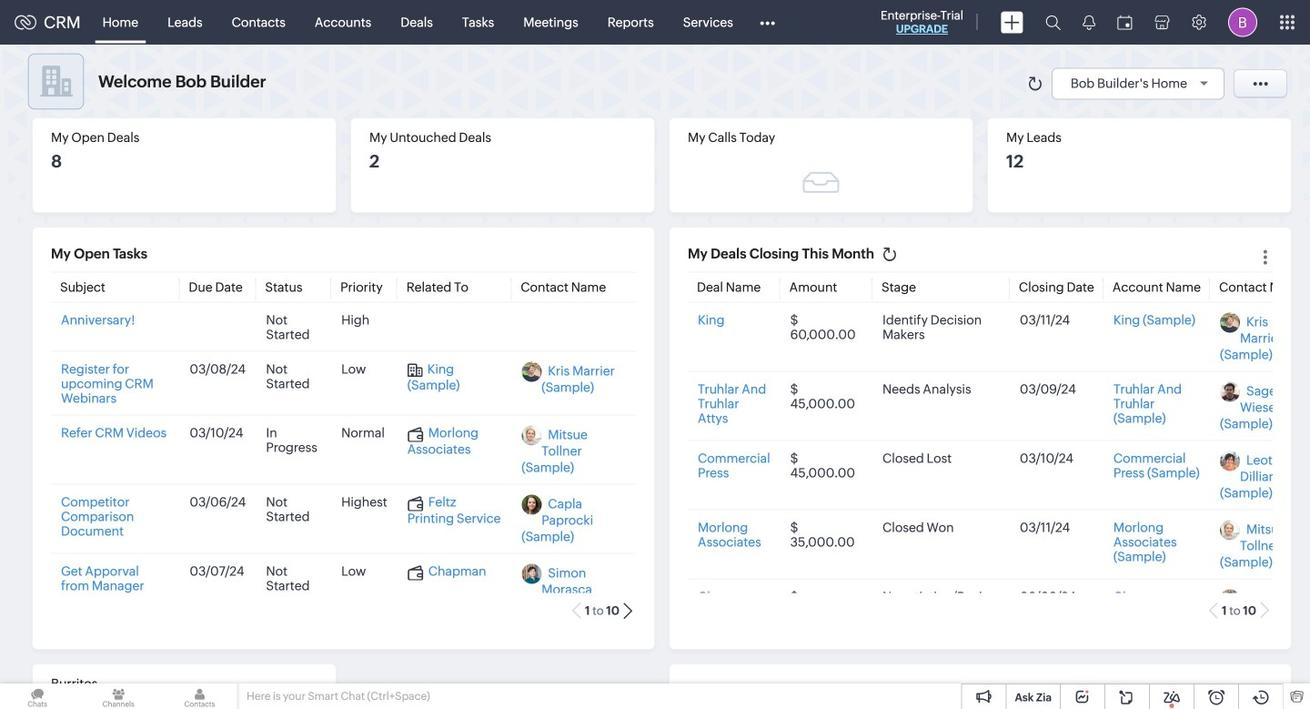 Task type: describe. For each thing, give the bounding box(es) containing it.
signals image
[[1083, 15, 1096, 30]]

contacts image
[[162, 684, 237, 709]]

profile image
[[1229, 8, 1258, 37]]

search element
[[1035, 0, 1072, 45]]

signals element
[[1072, 0, 1107, 45]]

logo image
[[15, 15, 36, 30]]

create menu image
[[1001, 11, 1024, 33]]



Task type: vqa. For each thing, say whether or not it's contained in the screenshot.
Other Modules field at the top right
yes



Task type: locate. For each thing, give the bounding box(es) containing it.
profile element
[[1218, 0, 1269, 44]]

calendar image
[[1118, 15, 1133, 30]]

channels image
[[81, 684, 156, 709]]

chats image
[[0, 684, 75, 709]]

search image
[[1046, 15, 1061, 30]]

Other Modules field
[[748, 8, 787, 37]]

create menu element
[[990, 0, 1035, 44]]



